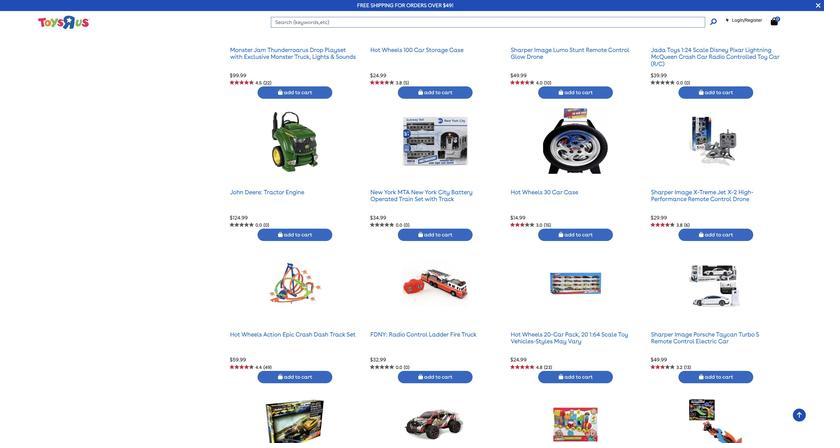 Task type: locate. For each thing, give the bounding box(es) containing it.
case right storage
[[450, 46, 464, 53]]

cars disney pixar glow racers launch criss-cross playset with 2 glow-in-the-dark vehicles image
[[690, 393, 744, 444]]

toy down lightning
[[758, 53, 768, 60]]

0 horizontal spatial crash
[[296, 331, 313, 338]]

sharper inside sharper image lumo stunt remote control glow drone
[[511, 46, 533, 53]]

1 horizontal spatial x-
[[728, 189, 734, 196]]

2 vertical spatial remote
[[652, 338, 673, 345]]

1 new from the left
[[371, 189, 383, 196]]

hot for hot wheels 100 car storage case
[[371, 46, 381, 53]]

drop
[[310, 46, 324, 53]]

(5)
[[404, 80, 409, 85]]

20
[[582, 331, 589, 338]]

drone right glow
[[527, 53, 544, 60]]

remote inside sharper image porsche taycan turbo s remote control electric car
[[652, 338, 673, 345]]

track inside new york mta new york city battery operated train set with track
[[439, 196, 455, 203]]

1 horizontal spatial remote
[[652, 338, 673, 345]]

0 vertical spatial sharper
[[511, 46, 533, 53]]

1 horizontal spatial scale
[[694, 46, 709, 53]]

control inside sharper image lumo stunt remote control glow drone
[[609, 46, 630, 53]]

image inside sharper image x-treme jet x-2 high- performance remote control drone
[[675, 189, 693, 196]]

$29.99
[[651, 215, 668, 221]]

scale right 1:64
[[602, 331, 617, 338]]

1 horizontal spatial $49.99
[[651, 357, 668, 363]]

kid galaxy 20v power drive high speed silverado r/c truck image
[[403, 393, 468, 444]]

case right 30
[[564, 189, 579, 196]]

scale inside jada toys 1:24 scale disney pixar lightning mcqueen crash car radio controlled toy car (r/c)
[[694, 46, 709, 53]]

3.8 left (5)
[[396, 80, 402, 85]]

image left 'lumo'
[[535, 46, 552, 53]]

0.0 (0) for fdny: radio control ladder fire truck
[[396, 365, 410, 370]]

0 horizontal spatial remote
[[587, 46, 607, 53]]

0.0 (0)
[[677, 80, 691, 85], [256, 223, 269, 228], [396, 223, 410, 228], [396, 365, 410, 370]]

1 horizontal spatial toy
[[758, 53, 768, 60]]

1 horizontal spatial set
[[415, 196, 424, 203]]

x- left jet
[[694, 189, 700, 196]]

image left porsche at bottom right
[[675, 331, 693, 338]]

add to cart button
[[258, 87, 333, 99], [398, 87, 473, 99], [539, 87, 614, 99], [679, 87, 754, 99], [258, 229, 333, 241], [398, 229, 473, 241], [539, 229, 614, 241], [679, 229, 754, 241], [258, 371, 333, 384], [398, 371, 473, 384], [539, 371, 614, 384], [679, 371, 754, 384]]

track down city
[[439, 196, 455, 203]]

vehicles-
[[511, 338, 536, 345]]

vary
[[569, 338, 582, 345]]

over
[[428, 2, 442, 8]]

1 vertical spatial sharper
[[652, 189, 674, 196]]

2 york from the left
[[425, 189, 437, 196]]

2 horizontal spatial remote
[[689, 196, 710, 203]]

wheels for 30
[[523, 189, 543, 196]]

1 horizontal spatial monster
[[271, 53, 293, 60]]

toy inside jada toys 1:24 scale disney pixar lightning mcqueen crash car radio controlled toy car (r/c)
[[758, 53, 768, 60]]

1 york from the left
[[385, 189, 397, 196]]

truck,
[[295, 53, 311, 60]]

sounds
[[336, 53, 356, 60]]

track right dash
[[330, 331, 346, 338]]

4.4 (49)
[[256, 365, 272, 370]]

hot
[[371, 46, 381, 53], [511, 189, 521, 196], [230, 331, 240, 338], [511, 331, 521, 338]]

monster jam thunderroarus drop playset with exclusive monster truck, lights & sounds image
[[269, 0, 322, 31]]

0 horizontal spatial $24.99
[[371, 72, 387, 79]]

radio right "fdny:"
[[389, 331, 405, 338]]

0 vertical spatial 3.8
[[396, 80, 402, 85]]

1 vertical spatial with
[[425, 196, 438, 203]]

metro chase road racing set- electric powered image
[[263, 393, 328, 444]]

treme
[[700, 189, 717, 196]]

0 horizontal spatial radio
[[389, 331, 405, 338]]

wheels up the vehicles-
[[523, 331, 543, 338]]

crash
[[679, 53, 696, 60], [296, 331, 313, 338]]

john deere: tractor engine link
[[230, 189, 305, 196]]

1 vertical spatial 3.8
[[677, 223, 683, 228]]

0 horizontal spatial $49.99
[[511, 72, 527, 79]]

0 horizontal spatial set
[[347, 331, 356, 338]]

0 vertical spatial radio
[[710, 53, 726, 60]]

1:64
[[590, 331, 601, 338]]

0.0 for john deere: tractor engine
[[256, 223, 262, 228]]

toy
[[758, 53, 768, 60], [619, 331, 629, 338]]

city
[[439, 189, 450, 196]]

$59.99
[[230, 357, 246, 363]]

wheels left 30
[[523, 189, 543, 196]]

2 vertical spatial sharper
[[652, 331, 674, 338]]

scale
[[694, 46, 709, 53], [602, 331, 617, 338]]

0.0 (0) for john deere: tractor engine
[[256, 223, 269, 228]]

4.4
[[256, 365, 262, 370]]

with right the 'train'
[[425, 196, 438, 203]]

3.8 left '(6)'
[[677, 223, 683, 228]]

wheels for 100
[[382, 46, 403, 53]]

drone down high-
[[734, 196, 750, 203]]

0 vertical spatial toy
[[758, 53, 768, 60]]

&
[[331, 53, 335, 60]]

set inside new york mta new york city battery operated train set with track
[[415, 196, 424, 203]]

mcqueen
[[652, 53, 678, 60]]

3.8 (5)
[[396, 80, 409, 85]]

new up the 'train'
[[412, 189, 424, 196]]

toy inside hot wheels 20-car pack, 20 1:64 scale toy vehicles-styles may vary
[[619, 331, 629, 338]]

0 vertical spatial track
[[439, 196, 455, 203]]

fire
[[451, 331, 461, 338]]

turbo
[[739, 331, 755, 338]]

1 vertical spatial monster
[[271, 53, 293, 60]]

$14.99
[[511, 215, 526, 221]]

sharper for sharper image porsche taycan turbo s remote control electric car
[[652, 331, 674, 338]]

x- right jet
[[728, 189, 734, 196]]

1 horizontal spatial radio
[[710, 53, 726, 60]]

jet
[[718, 189, 727, 196]]

0 horizontal spatial new
[[371, 189, 383, 196]]

with up the $99.99
[[230, 53, 243, 60]]

hot wheels 100 car storage case link
[[371, 46, 464, 53]]

stunt
[[570, 46, 585, 53]]

sharper image x-treme jet x-2 high-performance remote control drone image
[[690, 109, 744, 174]]

1 horizontal spatial new
[[412, 189, 424, 196]]

sharper for sharper image lumo stunt remote control glow drone
[[511, 46, 533, 53]]

0 horizontal spatial toy
[[619, 331, 629, 338]]

crash right epic
[[296, 331, 313, 338]]

0 vertical spatial crash
[[679, 53, 696, 60]]

monster down thunderroarus
[[271, 53, 293, 60]]

1 horizontal spatial $24.99
[[511, 357, 527, 363]]

1 horizontal spatial crash
[[679, 53, 696, 60]]

0 horizontal spatial monster
[[230, 46, 253, 53]]

image
[[535, 46, 552, 53], [675, 189, 693, 196], [675, 331, 693, 338]]

wheels for 20-
[[523, 331, 543, 338]]

3.8 for 3.8 (6)
[[677, 223, 683, 228]]

wheels
[[382, 46, 403, 53], [523, 189, 543, 196], [242, 331, 262, 338], [523, 331, 543, 338]]

drone
[[527, 53, 544, 60], [734, 196, 750, 203]]

new up operated
[[371, 189, 383, 196]]

image inside sharper image porsche taycan turbo s remote control electric car
[[675, 331, 693, 338]]

1 vertical spatial remote
[[689, 196, 710, 203]]

1 vertical spatial image
[[675, 189, 693, 196]]

None search field
[[271, 17, 717, 28]]

image up "performance" at right top
[[675, 189, 693, 196]]

dash
[[314, 331, 329, 338]]

track
[[439, 196, 455, 203], [330, 331, 346, 338]]

0
[[777, 17, 780, 21]]

0 vertical spatial with
[[230, 53, 243, 60]]

(49)
[[264, 365, 272, 370]]

sharper image porsche taycan turbo s remote control electric car
[[652, 331, 760, 345]]

1 vertical spatial drone
[[734, 196, 750, 203]]

toys r us image
[[38, 15, 90, 30]]

shopping bag image for epic
[[278, 375, 283, 380]]

1 horizontal spatial 3.8
[[677, 223, 683, 228]]

sharper inside sharper image porsche taycan turbo s remote control electric car
[[652, 331, 674, 338]]

control inside sharper image x-treme jet x-2 high- performance remote control drone
[[711, 196, 732, 203]]

4.0
[[537, 80, 543, 85]]

1 vertical spatial case
[[564, 189, 579, 196]]

crash down 1:24
[[679, 53, 696, 60]]

2 new from the left
[[412, 189, 424, 196]]

0 vertical spatial image
[[535, 46, 552, 53]]

action
[[264, 331, 281, 338]]

(23)
[[545, 365, 553, 370]]

operated
[[371, 196, 398, 203]]

battery
[[452, 189, 473, 196]]

fdny: radio control ladder fire truck
[[371, 331, 477, 338]]

wheels left action
[[242, 331, 262, 338]]

0 horizontal spatial with
[[230, 53, 243, 60]]

exclusive
[[244, 53, 269, 60]]

monster up exclusive
[[230, 46, 253, 53]]

1 vertical spatial set
[[347, 331, 356, 338]]

$24.99
[[371, 72, 387, 79], [511, 357, 527, 363]]

free
[[358, 2, 370, 8]]

1 vertical spatial $49.99
[[651, 357, 668, 363]]

0 horizontal spatial track
[[330, 331, 346, 338]]

to
[[295, 90, 301, 96], [436, 90, 441, 96], [576, 90, 581, 96], [717, 90, 722, 96], [295, 232, 301, 238], [436, 232, 441, 238], [576, 232, 581, 238], [717, 232, 722, 238], [295, 374, 301, 380], [436, 374, 441, 380], [576, 374, 581, 380], [717, 374, 722, 380]]

shopping bag image
[[772, 18, 778, 25], [278, 90, 283, 95], [419, 90, 423, 95], [419, 232, 423, 237], [559, 232, 564, 237], [419, 375, 423, 380], [559, 375, 564, 380], [700, 375, 704, 380]]

0 vertical spatial case
[[450, 46, 464, 53]]

1 x- from the left
[[694, 189, 700, 196]]

0 horizontal spatial scale
[[602, 331, 617, 338]]

0 vertical spatial set
[[415, 196, 424, 203]]

$99.99
[[230, 72, 247, 79]]

1 horizontal spatial drone
[[734, 196, 750, 203]]

new
[[371, 189, 383, 196], [412, 189, 424, 196]]

0 horizontal spatial drone
[[527, 53, 544, 60]]

remote inside sharper image x-treme jet x-2 high- performance remote control drone
[[689, 196, 710, 203]]

1 horizontal spatial with
[[425, 196, 438, 203]]

scale inside hot wheels 20-car pack, 20 1:64 scale toy vehicles-styles may vary
[[602, 331, 617, 338]]

image inside sharper image lumo stunt remote control glow drone
[[535, 46, 552, 53]]

4.8 (23)
[[537, 365, 553, 370]]

0 vertical spatial drone
[[527, 53, 544, 60]]

1 vertical spatial scale
[[602, 331, 617, 338]]

for
[[395, 2, 406, 8]]

scale right 1:24
[[694, 46, 709, 53]]

toy right 1:64
[[619, 331, 629, 338]]

case
[[450, 46, 464, 53], [564, 189, 579, 196]]

sharper image lumo stunt remote control glow drone link
[[511, 46, 630, 60]]

0 vertical spatial scale
[[694, 46, 709, 53]]

shopping bag image
[[559, 90, 564, 95], [700, 90, 704, 95], [278, 232, 283, 237], [700, 232, 704, 237], [278, 375, 283, 380]]

set right the 'train'
[[415, 196, 424, 203]]

sharper image porsche taycan turbo s remote control electric car image
[[690, 251, 744, 316]]

1 vertical spatial toy
[[619, 331, 629, 338]]

hot inside hot wheels 20-car pack, 20 1:64 scale toy vehicles-styles may vary
[[511, 331, 521, 338]]

0 horizontal spatial 3.8
[[396, 80, 402, 85]]

pack,
[[566, 331, 580, 338]]

0 vertical spatial remote
[[587, 46, 607, 53]]

$32.99
[[371, 357, 386, 363]]

(0) for new york mta new york city battery operated train set with track
[[404, 223, 410, 228]]

2 vertical spatial image
[[675, 331, 693, 338]]

set left "fdny:"
[[347, 331, 356, 338]]

thunderroarus
[[268, 46, 309, 53]]

wheels inside hot wheels 20-car pack, 20 1:64 scale toy vehicles-styles may vary
[[523, 331, 543, 338]]

sharper inside sharper image x-treme jet x-2 high- performance remote control drone
[[652, 189, 674, 196]]

1 horizontal spatial track
[[439, 196, 455, 203]]

3.2 (13)
[[677, 365, 692, 370]]

performance
[[652, 196, 687, 203]]

0 horizontal spatial x-
[[694, 189, 700, 196]]

hot for hot wheels 20-car pack, 20 1:64 scale toy vehicles-styles may vary
[[511, 331, 521, 338]]

login/register button
[[726, 17, 763, 23]]

lumo
[[554, 46, 569, 53]]

1 vertical spatial $24.99
[[511, 357, 527, 363]]

1 horizontal spatial york
[[425, 189, 437, 196]]

radio down the disney
[[710, 53, 726, 60]]

hot wheels 30 car case image
[[544, 109, 609, 174]]

wheels left the 100
[[382, 46, 403, 53]]

sharper image lumo stunt remote control glow drone
[[511, 46, 630, 60]]

lightning
[[746, 46, 772, 53]]

york up operated
[[385, 189, 397, 196]]

york left city
[[425, 189, 437, 196]]

fdny: radio control ladder fire truck link
[[371, 331, 477, 338]]

0 horizontal spatial york
[[385, 189, 397, 196]]



Task type: vqa. For each thing, say whether or not it's contained in the screenshot.
Jam
yes



Task type: describe. For each thing, give the bounding box(es) containing it.
1 vertical spatial track
[[330, 331, 346, 338]]

toys
[[668, 46, 681, 53]]

30
[[545, 189, 551, 196]]

ladder
[[429, 331, 449, 338]]

image for porsche
[[675, 331, 693, 338]]

1:24
[[682, 46, 692, 53]]

shopping bag image for treme
[[700, 232, 704, 237]]

playset
[[325, 46, 346, 53]]

free shipping for orders over $49!
[[358, 2, 454, 8]]

(15)
[[545, 223, 552, 228]]

engine
[[286, 189, 305, 196]]

3.8 for 3.8 (5)
[[396, 80, 402, 85]]

(6)
[[685, 223, 690, 228]]

1 horizontal spatial case
[[564, 189, 579, 196]]

2 x- from the left
[[728, 189, 734, 196]]

free shipping for orders over $49! link
[[358, 2, 454, 8]]

0 vertical spatial $49.99
[[511, 72, 527, 79]]

monster jam thunderroarus drop playset with exclusive monster truck, lights & sounds link
[[230, 46, 356, 60]]

close button image
[[817, 2, 821, 9]]

new york mta new york city battery operated train set with track image
[[403, 109, 468, 174]]

hot wheels action epic crash dash track set image
[[269, 251, 322, 316]]

(0) for fdny: radio control ladder fire truck
[[404, 365, 410, 370]]

3.0
[[537, 223, 543, 228]]

0.0 for new york mta new york city battery operated train set with track
[[396, 223, 403, 228]]

hot wheels action epic crash dash track set link
[[230, 331, 356, 338]]

hot wheels action epic crash dash track set
[[230, 331, 356, 338]]

jada toys 1:24 scale disney pixar lightning mcqueen crash car radio controlled toy car (r/c) link
[[652, 46, 780, 67]]

john
[[230, 189, 244, 196]]

pixar
[[731, 46, 745, 53]]

(0) for john deere: tractor engine
[[264, 223, 269, 228]]

may
[[555, 338, 567, 345]]

epic
[[283, 331, 294, 338]]

$49!
[[443, 2, 454, 8]]

(10)
[[545, 80, 552, 85]]

fdny:
[[371, 331, 388, 338]]

mta
[[398, 189, 410, 196]]

2
[[734, 189, 738, 196]]

electric
[[697, 338, 718, 345]]

car inside sharper image porsche taycan turbo s remote control electric car
[[719, 338, 730, 345]]

s
[[757, 331, 760, 338]]

lights
[[313, 53, 329, 60]]

$124.99
[[230, 215, 248, 221]]

image for lumo
[[535, 46, 552, 53]]

wheels for action
[[242, 331, 262, 338]]

20-
[[545, 331, 554, 338]]

sharper for sharper image x-treme jet x-2 high- performance remote control drone
[[652, 189, 674, 196]]

drone inside sharper image lumo stunt remote control glow drone
[[527, 53, 544, 60]]

remote inside sharper image lumo stunt remote control glow drone
[[587, 46, 607, 53]]

tractor
[[264, 189, 285, 196]]

drone inside sharper image x-treme jet x-2 high- performance remote control drone
[[734, 196, 750, 203]]

sharper image lumo stunt remote control glow drone image
[[550, 0, 603, 31]]

4.5
[[256, 80, 262, 85]]

hot wheels 20-car pack, 20 1:64 scale toy vehicles-styles may vary link
[[511, 331, 629, 345]]

100
[[404, 46, 413, 53]]

sharper image x-treme jet x-2 high- performance remote control drone
[[652, 189, 754, 203]]

john deere: tractor engine image
[[263, 109, 328, 174]]

taycan
[[717, 331, 738, 338]]

jam
[[254, 46, 266, 53]]

3.2
[[677, 365, 683, 370]]

4.8
[[537, 365, 543, 370]]

sharper image porsche taycan turbo s remote control electric car link
[[652, 331, 760, 345]]

orders
[[407, 2, 427, 8]]

(13)
[[685, 365, 692, 370]]

hot for hot wheels action epic crash dash track set
[[230, 331, 240, 338]]

1 vertical spatial radio
[[389, 331, 405, 338]]

jada
[[652, 46, 667, 53]]

0 horizontal spatial case
[[450, 46, 464, 53]]

1 vertical spatial crash
[[296, 331, 313, 338]]

3.8 (6)
[[677, 223, 690, 228]]

(22)
[[264, 80, 272, 85]]

with inside monster jam thunderroarus drop playset with exclusive monster truck, lights & sounds
[[230, 53, 243, 60]]

0 vertical spatial $24.99
[[371, 72, 387, 79]]

crash inside jada toys 1:24 scale disney pixar lightning mcqueen crash car radio controlled toy car (r/c)
[[679, 53, 696, 60]]

deere:
[[245, 189, 263, 196]]

fdny: radio control ladder fire truck image
[[403, 251, 468, 316]]

radio inside jada toys 1:24 scale disney pixar lightning mcqueen crash car radio controlled toy car (r/c)
[[710, 53, 726, 60]]

jada toys 1:24 scale disney pixar lightning mcqueen crash car radio controlled toy car (r/c) image
[[684, 0, 749, 31]]

control inside sharper image porsche taycan turbo s remote control electric car
[[674, 338, 695, 345]]

$34.99
[[371, 215, 387, 221]]

hot wheels 20-car pack, 20 1:64 scale toy vehicles-styles may vary
[[511, 331, 629, 345]]

hot wheels 100 car storage case
[[371, 46, 464, 53]]

cocomelon stacking train image
[[550, 393, 603, 444]]

truck
[[462, 331, 477, 338]]

john deere: tractor engine
[[230, 189, 305, 196]]

controlled
[[727, 53, 757, 60]]

shipping
[[371, 2, 394, 8]]

porsche
[[694, 331, 715, 338]]

styles
[[536, 338, 553, 345]]

with inside new york mta new york city battery operated train set with track
[[425, 196, 438, 203]]

shopping bag image for engine
[[278, 232, 283, 237]]

new york mta new york city battery operated train set with track
[[371, 189, 473, 203]]

0.0 (0) for new york mta new york city battery operated train set with track
[[396, 223, 410, 228]]

hot wheels 100 car storage case image
[[403, 0, 468, 31]]

image for x-
[[675, 189, 693, 196]]

(r/c)
[[652, 60, 665, 67]]

car inside hot wheels 20-car pack, 20 1:64 scale toy vehicles-styles may vary
[[554, 331, 564, 338]]

0 link
[[772, 17, 785, 26]]

4.0 (10)
[[537, 80, 552, 85]]

storage
[[426, 46, 448, 53]]

glow
[[511, 53, 526, 60]]

shopping bag image inside 0 link
[[772, 18, 778, 25]]

hot for hot wheels 30 car case
[[511, 189, 521, 196]]

hot wheels 30 car case link
[[511, 189, 579, 196]]

0.0 for fdny: radio control ladder fire truck
[[396, 365, 403, 370]]

Enter Keyword or Item No. search field
[[271, 17, 706, 28]]

hot wheels 20-car pack, 20 1:64 scale toy vehicles-styles may vary image
[[550, 251, 603, 316]]

login/register
[[733, 17, 763, 23]]

monster jam thunderroarus drop playset with exclusive monster truck, lights & sounds
[[230, 46, 356, 60]]

0 vertical spatial monster
[[230, 46, 253, 53]]



